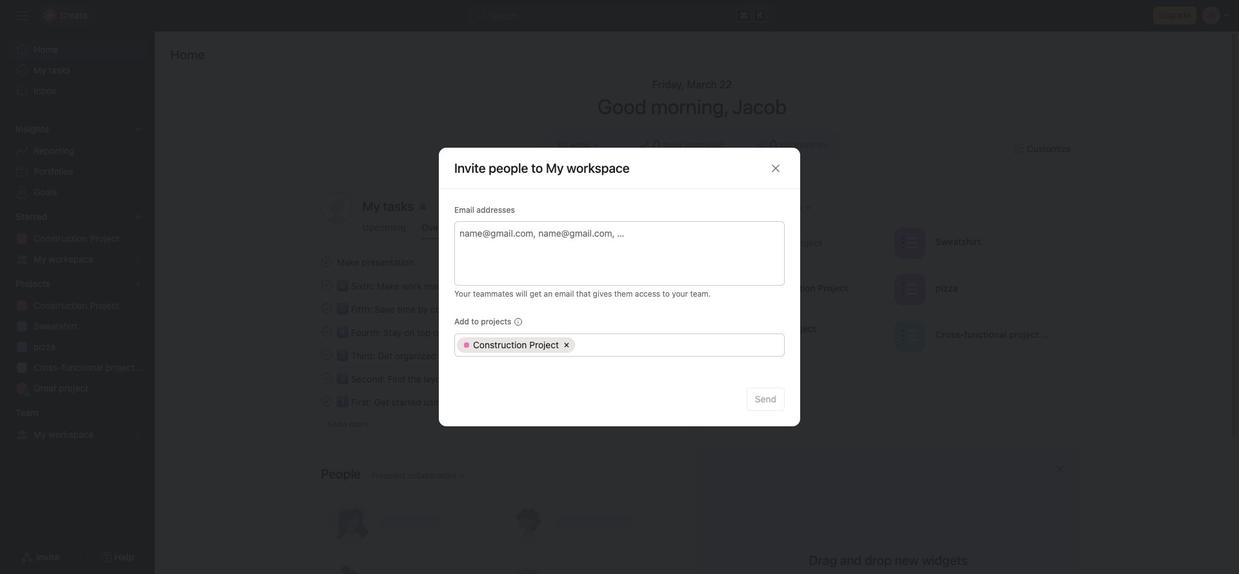 Task type: describe. For each thing, give the bounding box(es) containing it.
more information image
[[514, 318, 522, 326]]

4 mark complete checkbox from the top
[[319, 347, 334, 363]]

global element
[[0, 32, 155, 109]]

board image
[[727, 328, 742, 344]]

3 mark complete checkbox from the top
[[319, 301, 334, 316]]

2 list image from the top
[[902, 282, 918, 297]]

1 list image from the top
[[902, 235, 918, 251]]

1 mark complete image from the top
[[319, 254, 334, 270]]

4 mark complete image from the top
[[319, 347, 334, 363]]

close this dialog image for name@gmail.com, name@gmail.com, … text box
[[771, 163, 781, 173]]

6 mark complete checkbox from the top
[[319, 394, 334, 409]]

name@gmail.com, name@gmail.com, … text field
[[460, 225, 778, 241]]

3 mark complete image from the top
[[319, 324, 334, 340]]

close this dialog image for name@gmail.com, name@gmail.com, … text field
[[771, 163, 781, 173]]

5 mark complete checkbox from the top
[[319, 371, 334, 386]]

hide sidebar image
[[17, 10, 27, 21]]

2 mark complete checkbox from the top
[[319, 278, 334, 293]]

name@gmail.com, name@gmail.com, … text field
[[460, 225, 778, 241]]

dismiss image
[[1055, 464, 1066, 475]]

3 list image from the top
[[902, 328, 918, 344]]

2 mark complete image from the top
[[319, 278, 334, 293]]



Task type: vqa. For each thing, say whether or not it's contained in the screenshot.
1st Mark complete option from the bottom of the page
no



Task type: locate. For each thing, give the bounding box(es) containing it.
5 mark complete image from the top
[[319, 371, 334, 386]]

close this dialog image
[[771, 163, 781, 173], [771, 163, 781, 173]]

board image
[[727, 282, 742, 297]]

Mark complete checkbox
[[319, 324, 334, 340]]

cell
[[457, 338, 575, 353], [457, 338, 575, 353], [577, 338, 781, 353], [577, 338, 781, 353]]

row for more information icon
[[455, 334, 785, 356]]

dialog
[[439, 148, 801, 427], [439, 148, 801, 427]]

6 mark complete image from the top
[[319, 394, 334, 409]]

teams element
[[0, 402, 155, 448]]

list item
[[714, 223, 889, 263], [306, 274, 687, 297], [306, 297, 687, 320], [306, 320, 687, 344], [306, 344, 687, 367]]

Mark complete checkbox
[[319, 254, 334, 270], [319, 278, 334, 293], [319, 301, 334, 316], [319, 347, 334, 363], [319, 371, 334, 386], [319, 394, 334, 409]]

1 vertical spatial list image
[[902, 282, 918, 297]]

starred element
[[0, 205, 155, 272]]

add profile photo image
[[321, 192, 352, 223]]

1 mark complete checkbox from the top
[[319, 254, 334, 270]]

row
[[455, 334, 785, 356], [455, 334, 785, 356]]

mark complete image
[[319, 254, 334, 270], [319, 278, 334, 293], [319, 324, 334, 340], [319, 347, 334, 363], [319, 371, 334, 386], [319, 394, 334, 409]]

2 vertical spatial list image
[[902, 328, 918, 344]]

more information image
[[514, 318, 522, 326]]

0 vertical spatial list image
[[902, 235, 918, 251]]

projects element
[[0, 272, 155, 402]]

mark complete image
[[319, 301, 334, 316]]

list image
[[902, 235, 918, 251], [902, 282, 918, 297], [902, 328, 918, 344]]

row for more information image at the bottom of page
[[455, 334, 785, 356]]

insights element
[[0, 118, 155, 205]]



